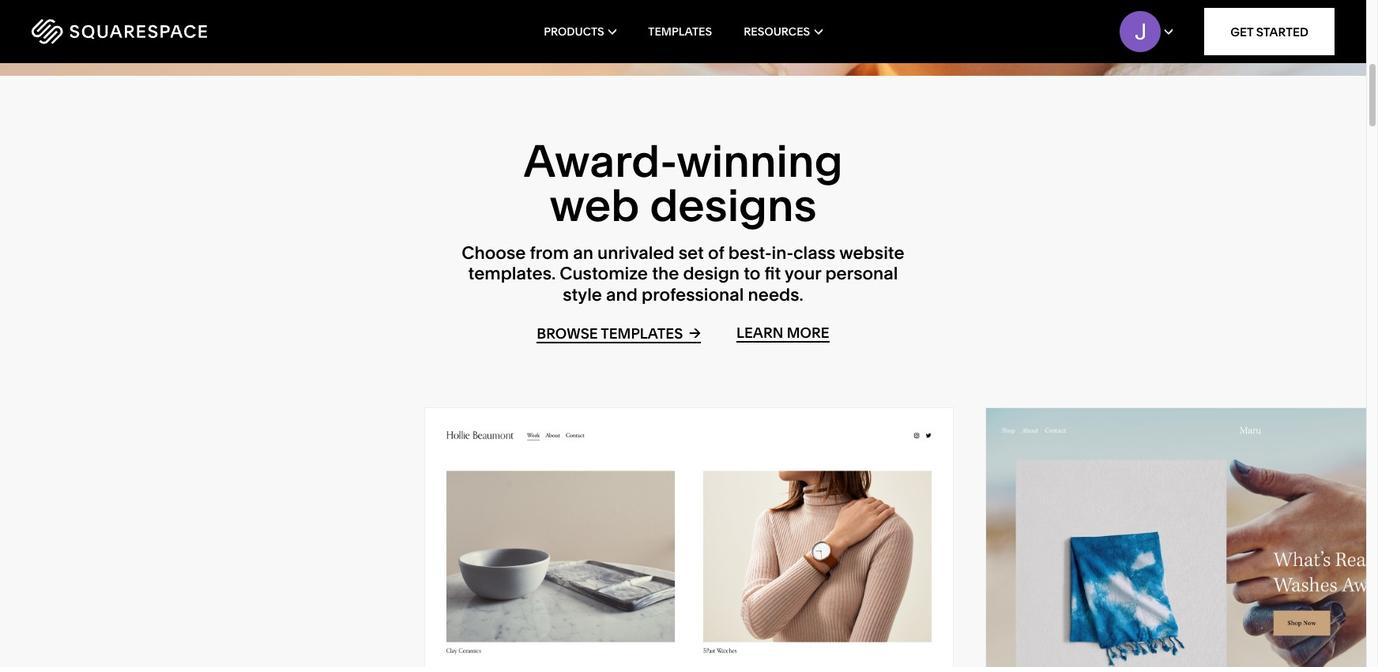 Task type: locate. For each thing, give the bounding box(es) containing it.
beaumont template image
[[425, 409, 953, 668]]

resources
[[744, 25, 810, 39]]

website
[[840, 243, 905, 264]]

style
[[563, 284, 602, 306]]

squarespace logo image
[[32, 19, 207, 44]]

designs
[[650, 179, 817, 232]]

of
[[708, 243, 725, 264]]

unrivaled
[[598, 243, 675, 264]]

more
[[787, 324, 830, 342]]

1 vertical spatial templates
[[601, 325, 683, 343]]

from
[[530, 243, 569, 264]]

templates
[[648, 25, 712, 39], [601, 325, 683, 343]]

templates.
[[468, 264, 556, 285]]

choose
[[462, 243, 526, 264]]

to
[[744, 264, 761, 285]]

award-winning web designs
[[524, 134, 843, 232]]

in-
[[772, 243, 794, 264]]

and
[[606, 284, 638, 306]]

your
[[785, 264, 822, 285]]

award-
[[524, 134, 677, 188]]

learn
[[737, 324, 784, 342]]

fit
[[765, 264, 781, 285]]

set
[[679, 243, 704, 264]]

→
[[689, 324, 701, 342]]

professional
[[642, 284, 744, 306]]



Task type: vqa. For each thing, say whether or not it's contained in the screenshot.
the 'Melula →'
no



Task type: describe. For each thing, give the bounding box(es) containing it.
started
[[1257, 24, 1309, 39]]

winning
[[677, 134, 843, 188]]

products
[[544, 25, 604, 39]]

squarespace logo link
[[32, 19, 292, 44]]

web
[[550, 179, 640, 232]]

learn more
[[737, 324, 830, 342]]

maru template image
[[987, 409, 1379, 668]]

resources button
[[744, 0, 823, 63]]

class
[[794, 243, 836, 264]]

get started link
[[1205, 8, 1335, 55]]

get started
[[1231, 24, 1309, 39]]

personal
[[826, 264, 898, 285]]

templates link
[[648, 0, 712, 63]]

browse templates →
[[537, 324, 701, 343]]

choose from an unrivaled set of best-in-class website templates. customize the design to fit your personal style and professional needs.
[[462, 243, 905, 306]]

browse
[[537, 325, 598, 343]]

an
[[573, 243, 594, 264]]

0 vertical spatial templates
[[648, 25, 712, 39]]

the
[[652, 264, 679, 285]]

get
[[1231, 24, 1254, 39]]

learn more link
[[737, 324, 830, 343]]

design
[[683, 264, 740, 285]]

best-
[[729, 243, 772, 264]]

needs.
[[748, 284, 804, 306]]

customize
[[560, 264, 648, 285]]

templates inside browse templates →
[[601, 325, 683, 343]]

products button
[[544, 0, 617, 63]]



